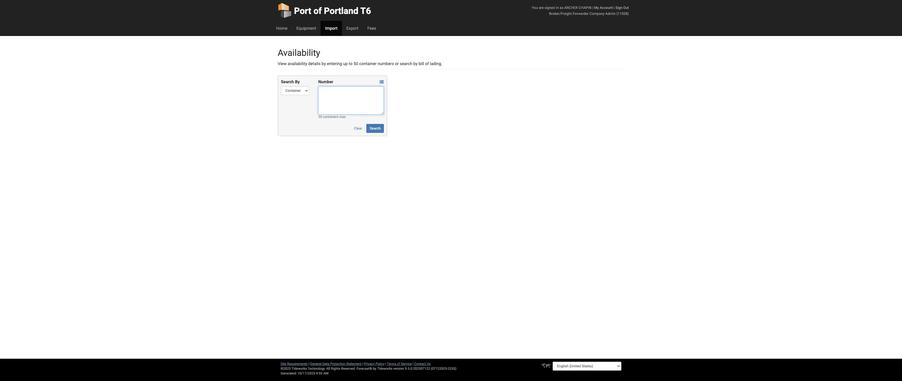 Task type: vqa. For each thing, say whether or not it's contained in the screenshot.
Users
no



Task type: locate. For each thing, give the bounding box(es) containing it.
search for search by
[[281, 79, 294, 84]]

1 horizontal spatial of
[[397, 363, 400, 367]]

forecast®
[[357, 367, 372, 371]]

search inside search button
[[370, 127, 381, 131]]

of up version at the bottom of the page
[[397, 363, 400, 367]]

admin
[[606, 12, 616, 16]]

0 vertical spatial 50
[[354, 61, 358, 66]]

search by
[[281, 79, 300, 84]]

0 horizontal spatial search
[[281, 79, 294, 84]]

numbers
[[378, 61, 394, 66]]

| left sign in the top of the page
[[614, 6, 615, 10]]

0 horizontal spatial of
[[314, 6, 322, 16]]

reserved.
[[341, 367, 356, 371]]

by
[[322, 61, 326, 66], [414, 61, 418, 66], [373, 367, 377, 371]]

50 right the to on the left
[[354, 61, 358, 66]]

you
[[532, 6, 538, 10]]

availability
[[288, 61, 307, 66]]

general data protection statement link
[[310, 363, 362, 367]]

service
[[401, 363, 412, 367]]

1 vertical spatial of
[[425, 61, 429, 66]]

2 vertical spatial of
[[397, 363, 400, 367]]

out
[[624, 6, 629, 10]]

|
[[593, 6, 594, 10], [614, 6, 615, 10], [309, 363, 309, 367], [363, 363, 363, 367], [385, 363, 386, 367], [413, 363, 414, 367]]

search
[[400, 61, 412, 66]]

clear
[[354, 127, 362, 131]]

privacy
[[364, 363, 375, 367]]

tideworks
[[377, 367, 393, 371]]

2 horizontal spatial of
[[425, 61, 429, 66]]

| left my
[[593, 6, 594, 10]]

export
[[347, 26, 359, 31]]

50
[[354, 61, 358, 66], [318, 115, 322, 119]]

0 vertical spatial search
[[281, 79, 294, 84]]

by inside site requirements | general data protection statement | privacy policy | terms of service | contact us ©2023 tideworks technology. all rights reserved. forecast® by tideworks version 9.5.0.202307122 (07122023-2235) generated: 10/17/2023 9:55 am
[[373, 367, 377, 371]]

search right clear
[[370, 127, 381, 131]]

1 horizontal spatial by
[[373, 367, 377, 371]]

portland
[[324, 6, 359, 16]]

company
[[590, 12, 605, 16]]

| up tideworks
[[385, 363, 386, 367]]

port of portland t6
[[294, 6, 371, 16]]

statement
[[346, 363, 362, 367]]

| up 9.5.0.202307122 at the left
[[413, 363, 414, 367]]

| left general
[[309, 363, 309, 367]]

details
[[308, 61, 321, 66]]

1 horizontal spatial search
[[370, 127, 381, 131]]

1 horizontal spatial 50
[[354, 61, 358, 66]]

of
[[314, 6, 322, 16], [425, 61, 429, 66], [397, 363, 400, 367]]

search left by
[[281, 79, 294, 84]]

search
[[281, 79, 294, 84], [370, 127, 381, 131]]

forwarder
[[573, 12, 589, 16]]

(11508)
[[617, 12, 629, 16]]

technology.
[[308, 367, 326, 371]]

view
[[278, 61, 287, 66]]

of right port
[[314, 6, 322, 16]]

all
[[326, 367, 330, 371]]

by right details at top
[[322, 61, 326, 66]]

fees button
[[363, 21, 381, 36]]

search button
[[367, 124, 384, 133]]

search for search
[[370, 127, 381, 131]]

50 left containers
[[318, 115, 322, 119]]

| up forecast®
[[363, 363, 363, 367]]

lading.
[[430, 61, 442, 66]]

archer
[[564, 6, 578, 10]]

are
[[539, 6, 544, 10]]

container
[[359, 61, 377, 66]]

signed
[[545, 6, 555, 10]]

to
[[349, 61, 353, 66]]

requirements
[[287, 363, 308, 367]]

home
[[276, 26, 288, 31]]

in
[[556, 6, 559, 10]]

by left bill
[[414, 61, 418, 66]]

fees
[[368, 26, 376, 31]]

account
[[600, 6, 613, 10]]

site
[[281, 363, 286, 367]]

of right bill
[[425, 61, 429, 66]]

0 vertical spatial of
[[314, 6, 322, 16]]

1 vertical spatial 50
[[318, 115, 322, 119]]

am
[[323, 372, 329, 376]]

2 horizontal spatial by
[[414, 61, 418, 66]]

1 vertical spatial search
[[370, 127, 381, 131]]

by down privacy policy link
[[373, 367, 377, 371]]

as
[[560, 6, 564, 10]]

sign
[[616, 6, 623, 10]]



Task type: describe. For each thing, give the bounding box(es) containing it.
9.5.0.202307122
[[405, 367, 430, 371]]

site requirements | general data protection statement | privacy policy | terms of service | contact us ©2023 tideworks technology. all rights reserved. forecast® by tideworks version 9.5.0.202307122 (07122023-2235) generated: 10/17/2023 9:55 am
[[281, 363, 457, 376]]

0 horizontal spatial 50
[[318, 115, 322, 119]]

us
[[427, 363, 431, 367]]

(07122023-
[[431, 367, 448, 371]]

containers
[[323, 115, 339, 119]]

or
[[395, 61, 399, 66]]

port of portland t6 link
[[278, 0, 371, 21]]

50 containers max
[[318, 115, 346, 119]]

number
[[318, 79, 333, 84]]

10/17/2023
[[298, 372, 315, 376]]

Number text field
[[318, 86, 384, 115]]

of inside site requirements | general data protection statement | privacy policy | terms of service | contact us ©2023 tideworks technology. all rights reserved. forecast® by tideworks version 9.5.0.202307122 (07122023-2235) generated: 10/17/2023 9:55 am
[[397, 363, 400, 367]]

site requirements link
[[281, 363, 308, 367]]

t6
[[361, 6, 371, 16]]

contact
[[414, 363, 426, 367]]

show list image
[[380, 80, 384, 84]]

©2023 tideworks
[[281, 367, 307, 371]]

sign out link
[[616, 6, 629, 10]]

by
[[295, 79, 300, 84]]

port
[[294, 6, 311, 16]]

equipment button
[[292, 21, 321, 36]]

entering
[[327, 61, 342, 66]]

view availability details by entering up to 50 container numbers or search by bill of lading.
[[278, 61, 442, 66]]

home button
[[272, 21, 292, 36]]

up
[[343, 61, 348, 66]]

data
[[322, 363, 329, 367]]

import button
[[321, 21, 342, 36]]

terms of service link
[[387, 363, 412, 367]]

broker/freight
[[549, 12, 572, 16]]

contact us link
[[414, 363, 431, 367]]

import
[[325, 26, 338, 31]]

export button
[[342, 21, 363, 36]]

privacy policy link
[[364, 363, 385, 367]]

9:55
[[316, 372, 323, 376]]

you are signed in as archer chapin | my account | sign out broker/freight forwarder company admin (11508)
[[532, 6, 629, 16]]

max
[[339, 115, 346, 119]]

clear button
[[351, 124, 366, 133]]

bill
[[419, 61, 424, 66]]

availability
[[278, 48, 320, 58]]

my account link
[[594, 6, 613, 10]]

version
[[393, 367, 404, 371]]

protection
[[330, 363, 345, 367]]

2235)
[[448, 367, 457, 371]]

rights
[[331, 367, 340, 371]]

policy
[[376, 363, 385, 367]]

general
[[310, 363, 322, 367]]

equipment
[[296, 26, 316, 31]]

0 horizontal spatial by
[[322, 61, 326, 66]]

my
[[594, 6, 599, 10]]

generated:
[[281, 372, 297, 376]]

chapin
[[579, 6, 592, 10]]

terms
[[387, 363, 396, 367]]



